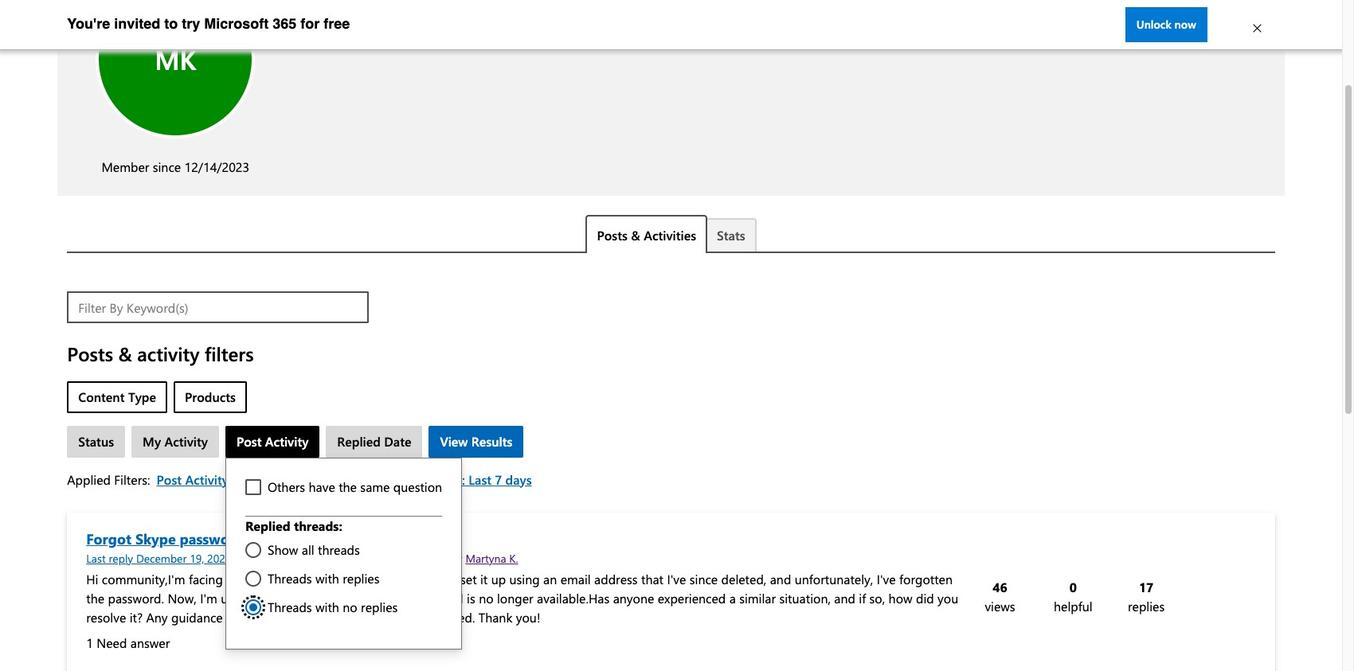 Task type: locate. For each thing, give the bounding box(es) containing it.
1 horizontal spatial and
[[835, 591, 856, 607]]

since up experienced
[[690, 571, 718, 588]]

1 vertical spatial &
[[118, 341, 132, 367]]

with down post activity dropdown button
[[285, 472, 310, 488]]

set
[[461, 571, 477, 588]]

no right others
[[313, 472, 328, 488]]

replies
[[332, 472, 370, 488], [343, 570, 380, 587], [1129, 599, 1165, 615], [361, 599, 398, 616]]

filters:
[[114, 472, 150, 488]]

0 horizontal spatial activity
[[165, 433, 208, 450]]

1 vertical spatial skype
[[323, 571, 356, 588]]

2 december from the left
[[352, 552, 403, 567]]

to
[[164, 15, 178, 31], [263, 591, 274, 607]]

19,
[[190, 552, 204, 567]]

martyna
[[249, 552, 290, 567], [466, 552, 507, 567]]

products button
[[174, 382, 247, 413]]

1 horizontal spatial posts
[[597, 227, 628, 244]]

forgotten
[[900, 571, 953, 588]]

last up 'hi'
[[86, 552, 106, 567]]

0 horizontal spatial and
[[770, 571, 792, 588]]

email up 14,
[[410, 530, 447, 549]]

0 vertical spatial email
[[410, 530, 447, 549]]

views
[[985, 599, 1016, 615]]

1 martyna from the left
[[249, 552, 290, 567]]

activity right 'my'
[[165, 433, 208, 450]]

since right the member
[[153, 159, 181, 175]]

1 horizontal spatial to
[[263, 591, 274, 607]]

with up created
[[322, 530, 352, 549]]

1 horizontal spatial no
[[343, 599, 358, 616]]

1
[[86, 635, 93, 652]]

0 horizontal spatial no
[[313, 472, 328, 488]]

address
[[595, 571, 638, 588]]

0 vertical spatial last
[[469, 472, 492, 488]]

try
[[182, 15, 200, 31]]

1 vertical spatial email
[[561, 571, 591, 588]]

1 activity from the left
[[165, 433, 208, 450]]

replies inside the press enter key or space key to remove the applied filter element
[[332, 472, 370, 488]]

14,
[[406, 552, 421, 567]]

associated
[[248, 530, 318, 549], [371, 591, 430, 607]]

0 horizontal spatial replied
[[245, 518, 291, 535]]

0 horizontal spatial 2023
[[207, 552, 231, 567]]

0 vertical spatial and
[[770, 571, 792, 588]]

1 need answer
[[86, 635, 170, 652]]

now
[[1175, 17, 1197, 32]]

0 horizontal spatial martyna
[[249, 552, 290, 567]]

0 horizontal spatial martyna k. link
[[249, 551, 302, 567]]

replied for replied date: last 7 days
[[388, 472, 432, 488]]

& left 'activities'
[[631, 227, 641, 244]]

1 horizontal spatial skype
[[323, 571, 356, 588]]

activity
[[165, 433, 208, 450], [265, 433, 309, 450]]

1 horizontal spatial an
[[544, 571, 557, 588]]

0 vertical spatial &
[[631, 227, 641, 244]]

posts for posts & activities
[[597, 227, 628, 244]]

1 horizontal spatial martyna k. link
[[466, 551, 518, 567]]

1 horizontal spatial i've
[[877, 571, 896, 588]]

email
[[410, 530, 447, 549], [561, 571, 591, 588], [433, 591, 464, 607]]

last left the 7
[[469, 472, 492, 488]]

associated down i
[[371, 591, 430, 607]]

0 horizontal spatial to
[[164, 15, 178, 31]]

post for post activity
[[237, 433, 262, 450]]

1 horizontal spatial martyna
[[466, 552, 507, 567]]

to up suggestions
[[263, 591, 274, 607]]

threads:
[[294, 518, 343, 535]]

issue
[[244, 571, 271, 588]]

0 vertical spatial to
[[164, 15, 178, 31]]

and left if
[[835, 591, 856, 607]]

12/14/2023
[[185, 159, 249, 175]]

helpful
[[1054, 599, 1093, 615]]

highly
[[368, 610, 402, 626]]

for
[[301, 15, 320, 31]]

it left up at the bottom left
[[481, 571, 488, 588]]

situation,
[[780, 591, 831, 607]]

martyna k. link up up at the bottom left
[[466, 551, 518, 567]]

i've up so,
[[877, 571, 896, 588]]

stats
[[717, 227, 746, 244]]

if
[[859, 591, 866, 607]]

threads up "recover"
[[268, 570, 312, 587]]

1 vertical spatial replied
[[388, 472, 432, 488]]

thank
[[479, 610, 513, 626]]

post for post activity: threads with no replies
[[157, 472, 182, 488]]

question
[[394, 479, 442, 496]]

0 horizontal spatial last
[[86, 552, 106, 567]]

post inside the press enter key or space key to remove the applied filter element
[[157, 472, 182, 488]]

status
[[78, 433, 114, 450]]

the right have
[[339, 479, 357, 496]]

|
[[305, 552, 308, 567]]

replies down replied date dropdown button at the left bottom
[[332, 472, 370, 488]]

& inside profile tab tab list
[[631, 227, 641, 244]]

post activity button
[[225, 426, 320, 458]]

type
[[128, 389, 156, 406]]

threads down the my
[[268, 599, 312, 616]]

or
[[226, 610, 238, 626]]

0 horizontal spatial posts
[[67, 341, 113, 367]]

no left 'highly'
[[343, 599, 358, 616]]

1 horizontal spatial post
[[237, 433, 262, 450]]

0
[[1070, 579, 1077, 596]]

with
[[285, 472, 310, 488], [322, 530, 352, 549], [316, 570, 339, 587], [275, 571, 299, 588], [316, 599, 339, 616]]

martyna down forgot skype password associated with deleted email 'link'
[[249, 552, 290, 567]]

results
[[472, 433, 513, 450]]

threads down post activity dropdown button
[[235, 472, 281, 488]]

my activity
[[143, 433, 208, 450]]

post right filters:
[[157, 472, 182, 488]]

activity inside 'dropdown button'
[[165, 433, 208, 450]]

1 vertical spatial posts
[[67, 341, 113, 367]]

1 vertical spatial it
[[323, 591, 330, 607]]

i've
[[667, 571, 686, 588], [877, 571, 896, 588]]

1 horizontal spatial last
[[469, 472, 492, 488]]

1 horizontal spatial replied
[[337, 433, 381, 450]]

&
[[631, 227, 641, 244], [118, 341, 132, 367]]

with inside the press enter key or space key to remove the applied filter element
[[285, 472, 310, 488]]

it
[[481, 571, 488, 588], [323, 591, 330, 607]]

it left as
[[323, 591, 330, 607]]

date
[[384, 433, 412, 450]]

replies down the account.
[[361, 599, 398, 616]]

activity inside dropdown button
[[265, 433, 309, 450]]

0 vertical spatial skype
[[135, 530, 176, 549]]

2023 up the initially
[[424, 552, 448, 567]]

1 horizontal spatial &
[[631, 227, 641, 244]]

free
[[324, 15, 350, 31]]

i'm
[[200, 591, 217, 607]]

0 vertical spatial associated
[[248, 530, 318, 549]]

have
[[309, 479, 335, 496]]

365
[[273, 15, 297, 31]]

no
[[313, 472, 328, 488], [479, 591, 494, 607], [343, 599, 358, 616]]

1 december from the left
[[136, 552, 187, 567]]

martyna k. link
[[249, 551, 302, 567], [466, 551, 518, 567]]

threads with no replies
[[268, 599, 398, 616]]

1 vertical spatial since
[[690, 571, 718, 588]]

martyna up up at the bottom left
[[466, 552, 507, 567]]

0 horizontal spatial &
[[118, 341, 132, 367]]

guidance
[[171, 610, 223, 626]]

1 i've from the left
[[667, 571, 686, 588]]

46
[[993, 579, 1008, 596]]

the down 'hi'
[[86, 591, 104, 607]]

0 horizontal spatial december
[[136, 552, 187, 567]]

date:
[[435, 472, 465, 488]]

you!
[[516, 610, 541, 626]]

december up community,i'm
[[136, 552, 187, 567]]

1 horizontal spatial associated
[[371, 591, 430, 607]]

you're invited to try microsoft 365 for free
[[67, 15, 350, 31]]

as
[[334, 591, 346, 607]]

martyna k. image
[[96, 0, 255, 139]]

0 horizontal spatial post
[[157, 472, 182, 488]]

activity:
[[185, 472, 232, 488]]

post
[[237, 433, 262, 450], [157, 472, 182, 488]]

others
[[268, 479, 305, 496]]

2 an from the left
[[544, 571, 557, 588]]

2 activity from the left
[[265, 433, 309, 450]]

1 vertical spatial post
[[157, 472, 182, 488]]

december down deleted
[[352, 552, 403, 567]]

email up appreciated.
[[433, 591, 464, 607]]

1 vertical spatial and
[[835, 591, 856, 607]]

post up post activity: threads with no replies
[[237, 433, 262, 450]]

k.
[[293, 552, 302, 567], [510, 552, 518, 567]]

an up the unable
[[226, 571, 240, 588]]

0 vertical spatial replied
[[337, 433, 381, 450]]

no right is
[[479, 591, 494, 607]]

0 horizontal spatial by
[[234, 552, 246, 567]]

post inside dropdown button
[[237, 433, 262, 450]]

0 horizontal spatial k.
[[293, 552, 302, 567]]

replied down date
[[388, 472, 432, 488]]

1 horizontal spatial activity
[[265, 433, 309, 450]]

posts
[[597, 227, 628, 244], [67, 341, 113, 367]]

2 i've from the left
[[877, 571, 896, 588]]

by up issue
[[234, 552, 246, 567]]

posts up "content"
[[67, 341, 113, 367]]

0 horizontal spatial it
[[323, 591, 330, 607]]

status button
[[67, 426, 125, 458]]

show
[[268, 542, 298, 559]]

0 horizontal spatial since
[[153, 159, 181, 175]]

0 helpful
[[1054, 579, 1093, 615]]

to left try
[[164, 15, 178, 31]]

replied up show at the bottom left
[[245, 518, 291, 535]]

0 vertical spatial post
[[237, 433, 262, 450]]

answer
[[131, 635, 170, 652]]

activity up post activity: threads with no replies button
[[265, 433, 309, 450]]

1 horizontal spatial by
[[451, 552, 463, 567]]

2023 down password
[[207, 552, 231, 567]]

email up available.has
[[561, 571, 591, 588]]

activity for post activity
[[265, 433, 309, 450]]

skype up as
[[323, 571, 356, 588]]

applied filters:
[[67, 472, 150, 488]]

posts left 'activities'
[[597, 227, 628, 244]]

replied inside the press enter key or space key to remove the applied filter element
[[388, 472, 432, 488]]

1 vertical spatial associated
[[371, 591, 430, 607]]

december
[[136, 552, 187, 567], [352, 552, 403, 567]]

since
[[153, 159, 181, 175], [690, 571, 718, 588]]

associated up |
[[248, 530, 318, 549]]

1 horizontal spatial k.
[[510, 552, 518, 567]]

2 vertical spatial threads
[[268, 599, 312, 616]]

0 vertical spatial posts
[[597, 227, 628, 244]]

threads for threads with replies
[[268, 570, 312, 587]]

1 horizontal spatial 2023
[[424, 552, 448, 567]]

skype up the last reply december 19, 2023 link
[[135, 530, 176, 549]]

posts inside posts & activities link
[[597, 227, 628, 244]]

with up "recover"
[[275, 571, 299, 588]]

and up the similar
[[770, 571, 792, 588]]

2 horizontal spatial replied
[[388, 472, 432, 488]]

2 vertical spatial email
[[433, 591, 464, 607]]

k. up using
[[510, 552, 518, 567]]

now,
[[168, 591, 197, 607]]

it?
[[130, 610, 143, 626]]

0 vertical spatial it
[[481, 571, 488, 588]]

longer
[[497, 591, 534, 607]]

posts & activities
[[597, 227, 697, 244]]

and
[[770, 571, 792, 588], [835, 591, 856, 607]]

1 horizontal spatial december
[[352, 552, 403, 567]]

1 vertical spatial threads
[[268, 570, 312, 587]]

2 by from the left
[[451, 552, 463, 567]]

forgot skype password associated with deleted email last reply december 19, 2023 by martyna k. | created december 14, 2023 by martyna k. hi community,i'm facing an issue with my skype account. i initially set it up using an email address that i've since deleted, and unfortunately, i've forgotten the password. now, i'm unable to recover it as the associated email is no longer available.has anyone experienced a similar situation, and if so, how did you resolve it? any guidance or suggestions would be highly appreciated. thank you!
[[86, 530, 959, 626]]

an
[[226, 571, 240, 588], [544, 571, 557, 588]]

0 horizontal spatial an
[[226, 571, 240, 588]]

martyna k. link down forgot skype password associated with deleted email 'link'
[[249, 551, 302, 567]]

2 horizontal spatial no
[[479, 591, 494, 607]]

& left "activity"
[[118, 341, 132, 367]]

replies down 17
[[1129, 599, 1165, 615]]

1 vertical spatial to
[[263, 591, 274, 607]]

need
[[97, 635, 127, 652]]

0 vertical spatial threads
[[235, 472, 281, 488]]

Filter By Keyword(s) search field
[[67, 292, 353, 324]]

forgot
[[86, 530, 131, 549]]

1 vertical spatial last
[[86, 552, 106, 567]]

replied left date
[[337, 433, 381, 450]]

with down "threads with replies"
[[316, 599, 339, 616]]

my
[[302, 571, 319, 588]]

by up set in the left of the page
[[451, 552, 463, 567]]

an right using
[[544, 571, 557, 588]]

replied inside dropdown button
[[337, 433, 381, 450]]

i've right that on the bottom of page
[[667, 571, 686, 588]]

threads inside the press enter key or space key to remove the applied filter element
[[235, 472, 281, 488]]

2 vertical spatial replied
[[245, 518, 291, 535]]

0 horizontal spatial i've
[[667, 571, 686, 588]]

k. left |
[[293, 552, 302, 567]]

1 horizontal spatial since
[[690, 571, 718, 588]]



Task type: vqa. For each thing, say whether or not it's contained in the screenshot.
Community link
no



Task type: describe. For each thing, give the bounding box(es) containing it.
17
[[1140, 579, 1154, 596]]

products
[[185, 389, 236, 406]]

content type
[[78, 389, 156, 406]]

so,
[[870, 591, 886, 607]]

with down created
[[316, 570, 339, 587]]

post activity: threads with no replies button
[[157, 472, 375, 488]]

member since 12/14/2023
[[102, 159, 249, 175]]

no inside forgot skype password associated with deleted email last reply december 19, 2023 by martyna k. | created december 14, 2023 by martyna k. hi community,i'm facing an issue with my skype account. i initially set it up using an email address that i've since deleted, and unfortunately, i've forgotten the password. now, i'm unable to recover it as the associated email is no longer available.has anyone experienced a similar situation, and if so, how did you resolve it? any guidance or suggestions would be highly appreciated. thank you!
[[479, 591, 494, 607]]

my
[[143, 433, 161, 450]]

last inside forgot skype password associated with deleted email last reply december 19, 2023 by martyna k. | created december 14, 2023 by martyna k. hi community,i'm facing an issue with my skype account. i initially set it up using an email address that i've since deleted, and unfortunately, i've forgotten the password. now, i'm unable to recover it as the associated email is no longer available.has anyone experienced a similar situation, and if so, how did you resolve it? any guidance or suggestions would be highly appreciated. thank you!
[[86, 552, 106, 567]]

you
[[938, 591, 959, 607]]

forgot skype password associated with deleted email link
[[86, 530, 447, 549]]

that
[[642, 571, 664, 588]]

view results
[[440, 433, 513, 450]]

would
[[313, 610, 347, 626]]

community,i'm
[[102, 571, 185, 588]]

0 horizontal spatial skype
[[135, 530, 176, 549]]

unfortunately,
[[795, 571, 874, 588]]

days
[[506, 472, 532, 488]]

content type button
[[67, 382, 167, 413]]

threads with replies
[[268, 570, 380, 587]]

& for activities
[[631, 227, 641, 244]]

replied date: last 7 days
[[388, 472, 532, 488]]

last inside the press enter key or space key to remove the applied filter element
[[469, 472, 492, 488]]

1 an from the left
[[226, 571, 240, 588]]

0 horizontal spatial associated
[[248, 530, 318, 549]]

& for activity
[[118, 341, 132, 367]]

you're
[[67, 15, 110, 31]]

how
[[889, 591, 913, 607]]

posts for posts & activity filters
[[67, 341, 113, 367]]

resolve
[[86, 610, 126, 626]]

similar
[[740, 591, 776, 607]]

password
[[180, 530, 244, 549]]

any
[[146, 610, 168, 626]]

did
[[917, 591, 935, 607]]

content
[[78, 389, 125, 406]]

unlock
[[1137, 17, 1172, 32]]

same
[[361, 479, 390, 496]]

1 horizontal spatial it
[[481, 571, 488, 588]]

unable
[[221, 591, 259, 607]]

1 2023 from the left
[[207, 552, 231, 567]]

anyone
[[613, 591, 655, 607]]

threads
[[318, 542, 360, 559]]

profile tab tab list
[[67, 215, 1276, 253]]

applied
[[67, 472, 111, 488]]

posts & activity filters
[[67, 341, 254, 367]]

mk
[[155, 40, 196, 77]]

up
[[491, 571, 506, 588]]

invited
[[114, 15, 160, 31]]

activity
[[137, 341, 200, 367]]

last reply december 19, 2023 link
[[86, 551, 231, 567]]

1 martyna k. link from the left
[[249, 551, 302, 567]]

since inside forgot skype password associated with deleted email last reply december 19, 2023 by martyna k. | created december 14, 2023 by martyna k. hi community,i'm facing an issue with my skype account. i initially set it up using an email address that i've since deleted, and unfortunately, i've forgotten the password. now, i'm unable to recover it as the associated email is no longer available.has anyone experienced a similar situation, and if so, how did you resolve it? any guidance or suggestions would be highly appreciated. thank you!
[[690, 571, 718, 588]]

is
[[467, 591, 476, 607]]

press enter key or space key to remove the applied filter element
[[157, 464, 538, 496]]

1 k. from the left
[[293, 552, 302, 567]]

microsoft
[[204, 15, 269, 31]]

available.has
[[537, 591, 610, 607]]

initially
[[418, 571, 457, 588]]

experienced
[[658, 591, 726, 607]]

facing
[[189, 571, 223, 588]]

activities
[[644, 227, 697, 244]]

17 replies
[[1129, 579, 1165, 615]]

a
[[730, 591, 736, 607]]

posts & activities link
[[586, 215, 708, 253]]

replies up as
[[343, 570, 380, 587]]

member
[[102, 159, 149, 175]]

appreciated.
[[406, 610, 475, 626]]

others have the same question
[[268, 479, 442, 496]]

activity for my activity
[[165, 433, 208, 450]]

password.
[[108, 591, 164, 607]]

no inside the press enter key or space key to remove the applied filter element
[[313, 472, 328, 488]]

i
[[411, 571, 414, 588]]

post activity
[[237, 433, 309, 450]]

replied date button
[[326, 426, 423, 458]]

1 by from the left
[[234, 552, 246, 567]]

threads for threads with no replies
[[268, 599, 312, 616]]

to inside forgot skype password associated with deleted email last reply december 19, 2023 by martyna k. | created december 14, 2023 by martyna k. hi community,i'm facing an issue with my skype account. i initially set it up using an email address that i've since deleted, and unfortunately, i've forgotten the password. now, i'm unable to recover it as the associated email is no longer available.has anyone experienced a similar situation, and if so, how did you resolve it? any guidance or suggestions would be highly appreciated. thank you!
[[263, 591, 274, 607]]

hi
[[86, 571, 98, 588]]

replied for replied date
[[337, 433, 381, 450]]

the right as
[[349, 591, 368, 607]]

2 k. from the left
[[510, 552, 518, 567]]

view results button
[[429, 426, 524, 458]]

replied inside replied threads: show all threads
[[245, 518, 291, 535]]

using
[[510, 571, 540, 588]]

deleted
[[355, 530, 406, 549]]

reply
[[109, 552, 133, 567]]

post activity: threads with no replies
[[157, 472, 370, 488]]

filters
[[205, 341, 254, 367]]

my activity button
[[132, 426, 219, 458]]

be
[[351, 610, 365, 626]]

all
[[302, 542, 315, 559]]

7
[[495, 472, 502, 488]]

replied date: last 7 days button
[[388, 472, 538, 488]]

2 martyna k. link from the left
[[466, 551, 518, 567]]

2 martyna from the left
[[466, 552, 507, 567]]

2 2023 from the left
[[424, 552, 448, 567]]

0 vertical spatial since
[[153, 159, 181, 175]]

deleted,
[[722, 571, 767, 588]]



